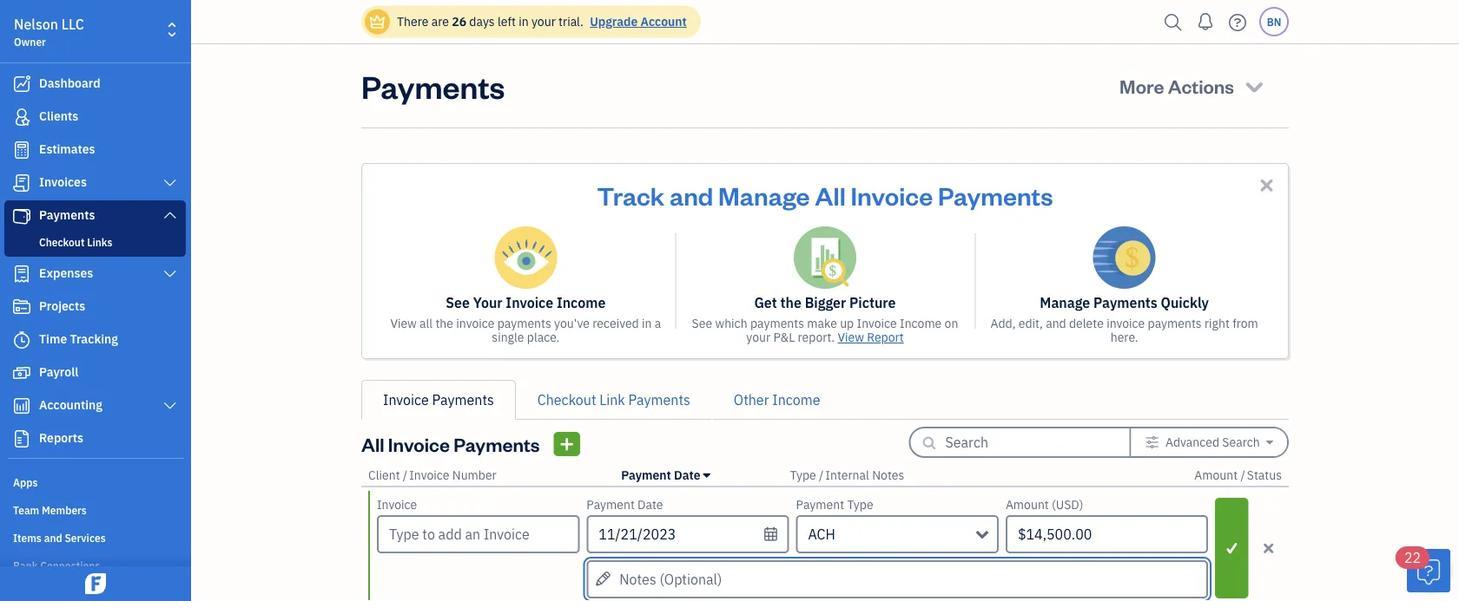 Task type: locate. For each thing, give the bounding box(es) containing it.
and inside manage payments quickly add, edit, and delete invoice payments right from here.
[[1046, 316, 1066, 332]]

get the bigger picture
[[754, 294, 896, 312]]

estimate image
[[11, 142, 32, 159]]

1 vertical spatial in
[[642, 316, 652, 332]]

estimates
[[39, 141, 95, 157]]

0 horizontal spatial payments
[[497, 316, 551, 332]]

the inside see your invoice income view all the invoice payments you've received in a single place.
[[436, 316, 453, 332]]

3 chevron large down image from the top
[[162, 268, 178, 281]]

right
[[1205, 316, 1230, 332]]

invoices
[[39, 174, 87, 190]]

0 vertical spatial manage
[[718, 179, 810, 211]]

1 horizontal spatial /
[[819, 468, 824, 484]]

crown image
[[368, 13, 386, 31]]

status
[[1247, 468, 1282, 484]]

time
[[39, 331, 67, 347]]

number
[[452, 468, 497, 484]]

invoice
[[851, 179, 933, 211], [506, 294, 553, 312], [857, 316, 897, 332], [383, 391, 429, 410], [388, 432, 450, 457], [409, 468, 449, 484], [377, 497, 417, 513]]

0 horizontal spatial invoice
[[456, 316, 495, 332]]

1 / from the left
[[403, 468, 408, 484]]

0 horizontal spatial income
[[557, 294, 606, 312]]

search
[[1222, 435, 1260, 451]]

ach button
[[796, 516, 999, 554]]

0 vertical spatial income
[[557, 294, 606, 312]]

in left a
[[642, 316, 652, 332]]

search image
[[1159, 9, 1187, 35]]

1 payments from the left
[[497, 316, 551, 332]]

single
[[492, 330, 524, 346]]

checkout for checkout link payments
[[537, 391, 596, 410]]

client image
[[11, 109, 32, 126]]

services
[[65, 532, 106, 545]]

0 vertical spatial type
[[790, 468, 816, 484]]

view left all at left
[[390, 316, 417, 332]]

your left p&l
[[746, 330, 771, 346]]

1 horizontal spatial all
[[815, 179, 846, 211]]

your left trial.
[[531, 13, 556, 30]]

1 horizontal spatial income
[[772, 391, 820, 410]]

invoice inside "see which payments make up invoice income on your p&l report."
[[857, 316, 897, 332]]

3 payments from the left
[[1148, 316, 1202, 332]]

0 horizontal spatial /
[[403, 468, 408, 484]]

view report
[[838, 330, 904, 346]]

payments inside see your invoice income view all the invoice payments you've received in a single place.
[[497, 316, 551, 332]]

the right get
[[780, 294, 802, 312]]

1 vertical spatial checkout
[[537, 391, 596, 410]]

accounting link
[[4, 391, 186, 422]]

caretdown image up payment date in mm/dd/yyyy format text box
[[703, 469, 710, 483]]

1 vertical spatial manage
[[1040, 294, 1090, 312]]

payment
[[621, 468, 671, 484], [587, 497, 635, 513], [796, 497, 844, 513]]

1 vertical spatial amount
[[1006, 497, 1049, 513]]

0 horizontal spatial see
[[446, 294, 470, 312]]

place.
[[527, 330, 560, 346]]

a
[[655, 316, 661, 332]]

payments inside "see which payments make up invoice income on your p&l report."
[[750, 316, 804, 332]]

actions
[[1168, 73, 1234, 98]]

advanced search button
[[1131, 429, 1287, 457]]

tracking
[[70, 331, 118, 347]]

quickly
[[1161, 294, 1209, 312]]

0 horizontal spatial in
[[519, 13, 529, 30]]

0 horizontal spatial and
[[44, 532, 62, 545]]

are
[[431, 13, 449, 30]]

all up client
[[361, 432, 384, 457]]

time tracking link
[[4, 325, 186, 356]]

1 horizontal spatial and
[[670, 179, 713, 211]]

all
[[815, 179, 846, 211], [361, 432, 384, 457]]

invoice down your at the left
[[456, 316, 495, 332]]

1 horizontal spatial see
[[692, 316, 712, 332]]

see your invoice income view all the invoice payments you've received in a single place.
[[390, 294, 661, 346]]

advanced
[[1166, 435, 1219, 451]]

0 horizontal spatial all
[[361, 432, 384, 457]]

payments down get
[[750, 316, 804, 332]]

chevron large down image
[[162, 176, 178, 190], [162, 208, 178, 222], [162, 268, 178, 281]]

2 chevron large down image from the top
[[162, 208, 178, 222]]

see
[[446, 294, 470, 312], [692, 316, 712, 332]]

2 / from the left
[[819, 468, 824, 484]]

payment date down payment date button
[[587, 497, 663, 513]]

0 vertical spatial and
[[670, 179, 713, 211]]

dashboard
[[39, 75, 100, 91]]

2 horizontal spatial payments
[[1148, 316, 1202, 332]]

1 horizontal spatial amount
[[1194, 468, 1238, 484]]

report image
[[11, 431, 32, 448]]

chevron large down image down the checkout links link
[[162, 268, 178, 281]]

1 chevron large down image from the top
[[162, 176, 178, 190]]

0 vertical spatial caretdown image
[[1266, 436, 1273, 450]]

manage inside manage payments quickly add, edit, and delete invoice payments right from here.
[[1040, 294, 1090, 312]]

1 vertical spatial caretdown image
[[703, 469, 710, 483]]

2 horizontal spatial /
[[1241, 468, 1245, 484]]

0 horizontal spatial amount
[[1006, 497, 1049, 513]]

1 vertical spatial the
[[436, 316, 453, 332]]

invoice right delete
[[1107, 316, 1145, 332]]

your inside "see which payments make up invoice income on your p&l report."
[[746, 330, 771, 346]]

time tracking
[[39, 331, 118, 347]]

make
[[807, 316, 837, 332]]

0 horizontal spatial caretdown image
[[703, 469, 710, 483]]

and right track
[[670, 179, 713, 211]]

get the bigger picture image
[[794, 227, 856, 289]]

0 horizontal spatial the
[[436, 316, 453, 332]]

payments
[[497, 316, 551, 332], [750, 316, 804, 332], [1148, 316, 1202, 332]]

checkout links link
[[8, 232, 182, 253]]

checkout inside the main element
[[39, 235, 85, 249]]

see left your at the left
[[446, 294, 470, 312]]

/ right type button
[[819, 468, 824, 484]]

in inside see your invoice income view all the invoice payments you've received in a single place.
[[642, 316, 652, 332]]

more actions
[[1120, 73, 1234, 98]]

picture
[[850, 294, 896, 312]]

income inside the other income link
[[772, 391, 820, 410]]

/ right client
[[403, 468, 408, 484]]

amount down advanced search
[[1194, 468, 1238, 484]]

payments inside manage payments quickly add, edit, and delete invoice payments right from here.
[[1148, 316, 1202, 332]]

0 horizontal spatial checkout
[[39, 235, 85, 249]]

1 vertical spatial income
[[900, 316, 942, 332]]

0 vertical spatial date
[[674, 468, 700, 484]]

payment down payment date button
[[587, 497, 635, 513]]

your
[[531, 13, 556, 30], [746, 330, 771, 346]]

1 horizontal spatial type
[[847, 497, 873, 513]]

income inside see your invoice income view all the invoice payments you've received in a single place.
[[557, 294, 606, 312]]

more
[[1120, 73, 1164, 98]]

invoices link
[[4, 168, 186, 199]]

money image
[[11, 365, 32, 382]]

type up the "payment type"
[[790, 468, 816, 484]]

view right make
[[838, 330, 864, 346]]

chevron large down image down "estimates" link
[[162, 176, 178, 190]]

0 vertical spatial your
[[531, 13, 556, 30]]

1 vertical spatial all
[[361, 432, 384, 457]]

0 horizontal spatial manage
[[718, 179, 810, 211]]

and right the items
[[44, 532, 62, 545]]

payment date
[[621, 468, 700, 484], [587, 497, 663, 513]]

1 horizontal spatial manage
[[1040, 294, 1090, 312]]

in right left
[[519, 13, 529, 30]]

2 vertical spatial and
[[44, 532, 62, 545]]

2 vertical spatial chevron large down image
[[162, 268, 178, 281]]

date up payment date in mm/dd/yyyy format text box
[[674, 468, 700, 484]]

22 button
[[1396, 547, 1450, 593]]

and right edit, at bottom right
[[1046, 316, 1066, 332]]

delete
[[1069, 316, 1104, 332]]

main element
[[0, 0, 235, 602]]

caretdown image inside payment date button
[[703, 469, 710, 483]]

2 vertical spatial income
[[772, 391, 820, 410]]

invoice inside manage payments quickly add, edit, and delete invoice payments right from here.
[[1107, 316, 1145, 332]]

payments inside the main element
[[39, 207, 95, 223]]

/ for status
[[1241, 468, 1245, 484]]

income right other
[[772, 391, 820, 410]]

date down payment date button
[[638, 497, 663, 513]]

0 horizontal spatial type
[[790, 468, 816, 484]]

2 payments from the left
[[750, 316, 804, 332]]

invoice for payments
[[1107, 316, 1145, 332]]

/ for invoice
[[403, 468, 408, 484]]

estimates link
[[4, 135, 186, 166]]

close image
[[1257, 175, 1277, 195]]

1 invoice from the left
[[456, 316, 495, 332]]

0 vertical spatial see
[[446, 294, 470, 312]]

bn
[[1267, 15, 1281, 29]]

1 horizontal spatial payments
[[750, 316, 804, 332]]

edit,
[[1019, 316, 1043, 332]]

amount
[[1194, 468, 1238, 484], [1006, 497, 1049, 513]]

checkout up "expenses"
[[39, 235, 85, 249]]

upgrade
[[590, 13, 638, 30]]

see for which
[[692, 316, 712, 332]]

payment date up payment date in mm/dd/yyyy format text box
[[621, 468, 700, 484]]

1 horizontal spatial in
[[642, 316, 652, 332]]

manage
[[718, 179, 810, 211], [1040, 294, 1090, 312]]

bank connections image
[[13, 558, 186, 572]]

checkout
[[39, 235, 85, 249], [537, 391, 596, 410]]

invoice inside see your invoice income view all the invoice payments you've received in a single place.
[[456, 316, 495, 332]]

chevron large down image for expenses
[[162, 268, 178, 281]]

in
[[519, 13, 529, 30], [642, 316, 652, 332]]

the right all at left
[[436, 316, 453, 332]]

chevron large down image up the checkout links link
[[162, 208, 178, 222]]

see for your
[[446, 294, 470, 312]]

1 horizontal spatial checkout
[[537, 391, 596, 410]]

go to help image
[[1224, 9, 1252, 35]]

2 horizontal spatial income
[[900, 316, 942, 332]]

cancel image
[[1254, 538, 1284, 559]]

income up you've
[[557, 294, 606, 312]]

payments down quickly
[[1148, 316, 1202, 332]]

1 horizontal spatial caretdown image
[[1266, 436, 1273, 450]]

date
[[674, 468, 700, 484], [638, 497, 663, 513]]

2 horizontal spatial and
[[1046, 316, 1066, 332]]

see inside "see which payments make up invoice income on your p&l report."
[[692, 316, 712, 332]]

view
[[390, 316, 417, 332], [838, 330, 864, 346]]

income
[[557, 294, 606, 312], [900, 316, 942, 332], [772, 391, 820, 410]]

0 vertical spatial the
[[780, 294, 802, 312]]

amount left (usd)
[[1006, 497, 1049, 513]]

invoice
[[456, 316, 495, 332], [1107, 316, 1145, 332]]

1 vertical spatial chevron large down image
[[162, 208, 178, 222]]

nelson llc owner
[[14, 15, 84, 49]]

0 horizontal spatial view
[[390, 316, 417, 332]]

checkout link payments
[[537, 391, 690, 410]]

caretdown image
[[1266, 436, 1273, 450], [703, 469, 710, 483]]

see inside see your invoice income view all the invoice payments you've received in a single place.
[[446, 294, 470, 312]]

payments down your at the left
[[497, 316, 551, 332]]

type down internal
[[847, 497, 873, 513]]

here.
[[1111, 330, 1138, 346]]

0 vertical spatial checkout
[[39, 235, 85, 249]]

all up get the bigger picture
[[815, 179, 846, 211]]

accounting
[[39, 397, 102, 413]]

which
[[715, 316, 747, 332]]

3 / from the left
[[1241, 468, 1245, 484]]

chevron large down image inside invoices link
[[162, 176, 178, 190]]

payroll
[[39, 364, 78, 380]]

1 vertical spatial your
[[746, 330, 771, 346]]

resource center badge image
[[1407, 550, 1450, 593]]

0 vertical spatial payment date
[[621, 468, 700, 484]]

1 vertical spatial date
[[638, 497, 663, 513]]

checkout for checkout links
[[39, 235, 85, 249]]

1 horizontal spatial invoice
[[1107, 316, 1145, 332]]

1 vertical spatial see
[[692, 316, 712, 332]]

1 vertical spatial type
[[847, 497, 873, 513]]

dashboard image
[[11, 76, 32, 93]]

0 vertical spatial chevron large down image
[[162, 176, 178, 190]]

apps link
[[4, 469, 186, 495]]

payments
[[361, 65, 505, 106], [938, 179, 1053, 211], [39, 207, 95, 223], [1094, 294, 1158, 312], [432, 391, 494, 410], [628, 391, 690, 410], [454, 432, 540, 457]]

/ left status on the bottom
[[1241, 468, 1245, 484]]

payment up payment date in mm/dd/yyyy format text box
[[621, 468, 671, 484]]

checkout up add a new payment image on the bottom
[[537, 391, 596, 410]]

payments for add,
[[1148, 316, 1202, 332]]

amount for amount / status
[[1194, 468, 1238, 484]]

0 vertical spatial amount
[[1194, 468, 1238, 484]]

1 vertical spatial and
[[1046, 316, 1066, 332]]

there are 26 days left in your trial. upgrade account
[[397, 13, 687, 30]]

/ for internal
[[819, 468, 824, 484]]

and inside the main element
[[44, 532, 62, 545]]

0 horizontal spatial your
[[531, 13, 556, 30]]

other
[[734, 391, 769, 410]]

1 horizontal spatial your
[[746, 330, 771, 346]]

income left the on
[[900, 316, 942, 332]]

bigger
[[805, 294, 846, 312]]

invoice payments
[[383, 391, 494, 410]]

the
[[780, 294, 802, 312], [436, 316, 453, 332]]

2 invoice from the left
[[1107, 316, 1145, 332]]

track
[[597, 179, 665, 211]]

see left which
[[692, 316, 712, 332]]

caretdown image right search on the right bottom of the page
[[1266, 436, 1273, 450]]

amount / status
[[1194, 468, 1282, 484]]



Task type: vqa. For each thing, say whether or not it's contained in the screenshot.
top the Morrel's
no



Task type: describe. For each thing, give the bounding box(es) containing it.
all
[[420, 316, 433, 332]]

income inside "see which payments make up invoice income on your p&l report."
[[900, 316, 942, 332]]

amount button
[[1194, 468, 1238, 484]]

payroll link
[[4, 358, 186, 389]]

other income
[[734, 391, 820, 410]]

track and manage all invoice payments
[[597, 179, 1053, 211]]

llc
[[62, 15, 84, 33]]

other income link
[[712, 380, 842, 420]]

clients link
[[4, 102, 186, 133]]

your
[[473, 294, 503, 312]]

see which payments make up invoice income on your p&l report.
[[692, 316, 958, 346]]

payment image
[[11, 208, 32, 225]]

up
[[840, 316, 854, 332]]

bn button
[[1259, 7, 1289, 36]]

report
[[867, 330, 904, 346]]

amount (usd)
[[1006, 497, 1083, 513]]

Invoice text field
[[379, 518, 578, 552]]

get
[[754, 294, 777, 312]]

ach
[[808, 526, 835, 544]]

save image
[[1217, 538, 1247, 559]]

project image
[[11, 299, 32, 316]]

p&l
[[773, 330, 795, 346]]

expenses link
[[4, 259, 186, 290]]

owner
[[14, 35, 46, 49]]

projects
[[39, 298, 85, 314]]

payments inside manage payments quickly add, edit, and delete invoice payments right from here.
[[1094, 294, 1158, 312]]

payments link
[[4, 201, 186, 232]]

client / invoice number
[[368, 468, 497, 484]]

1 horizontal spatial date
[[674, 468, 700, 484]]

invoice inside see your invoice income view all the invoice payments you've received in a single place.
[[506, 294, 553, 312]]

payments for income
[[497, 316, 551, 332]]

items and services
[[13, 532, 106, 545]]

expenses
[[39, 265, 93, 281]]

you've
[[554, 316, 590, 332]]

notes
[[872, 468, 904, 484]]

chevrondown image
[[1242, 74, 1266, 98]]

Notes (Optional) text field
[[587, 561, 1208, 599]]

team members
[[13, 504, 87, 518]]

link
[[600, 391, 625, 410]]

and for manage
[[670, 179, 713, 211]]

links
[[87, 235, 112, 249]]

chevron large down image for payments
[[162, 208, 178, 222]]

0 vertical spatial in
[[519, 13, 529, 30]]

see your invoice income image
[[494, 227, 557, 289]]

add a new payment image
[[559, 434, 575, 455]]

invoice for your
[[456, 316, 495, 332]]

type button
[[790, 468, 816, 484]]

payment type
[[796, 497, 873, 513]]

expense image
[[11, 266, 32, 283]]

there
[[397, 13, 429, 30]]

1 horizontal spatial the
[[780, 294, 802, 312]]

left
[[498, 13, 516, 30]]

report.
[[798, 330, 835, 346]]

nelson
[[14, 15, 58, 33]]

checkout links
[[39, 235, 112, 249]]

items
[[13, 532, 42, 545]]

22
[[1404, 549, 1421, 568]]

freshbooks image
[[82, 574, 109, 595]]

team
[[13, 504, 39, 518]]

type / internal notes
[[790, 468, 904, 484]]

chevron large down image for invoices
[[162, 176, 178, 190]]

1 horizontal spatial view
[[838, 330, 864, 346]]

manage payments quickly image
[[1093, 227, 1156, 289]]

all invoice payments
[[361, 432, 540, 457]]

trial.
[[559, 13, 584, 30]]

dashboard link
[[4, 69, 186, 100]]

account
[[641, 13, 687, 30]]

checkout link payments link
[[516, 380, 712, 420]]

invoice image
[[11, 175, 32, 192]]

1 vertical spatial payment date
[[587, 497, 663, 513]]

notifications image
[[1192, 4, 1219, 39]]

days
[[469, 13, 495, 30]]

apps
[[13, 476, 38, 490]]

more actions button
[[1104, 65, 1282, 107]]

advanced search
[[1166, 435, 1260, 451]]

Amount (USD) text field
[[1006, 516, 1208, 554]]

view inside see your invoice income view all the invoice payments you've received in a single place.
[[390, 316, 417, 332]]

Search text field
[[945, 429, 1102, 457]]

invoice payments link
[[361, 380, 516, 420]]

items and services link
[[4, 525, 186, 551]]

caretdown image inside advanced search dropdown button
[[1266, 436, 1273, 450]]

from
[[1233, 316, 1258, 332]]

26
[[452, 13, 466, 30]]

0 horizontal spatial date
[[638, 497, 663, 513]]

projects link
[[4, 292, 186, 323]]

payment up 'ach'
[[796, 497, 844, 513]]

team members link
[[4, 497, 186, 523]]

upgrade account link
[[586, 13, 687, 30]]

internal
[[825, 468, 869, 484]]

reports
[[39, 430, 83, 446]]

chart image
[[11, 398, 32, 415]]

and for services
[[44, 532, 62, 545]]

(usd)
[[1052, 497, 1083, 513]]

0 vertical spatial all
[[815, 179, 846, 211]]

reports link
[[4, 424, 186, 455]]

Payment date in MM/DD/YYYY format text field
[[587, 516, 789, 554]]

chevron large down image
[[162, 400, 178, 413]]

amount for amount (usd)
[[1006, 497, 1049, 513]]

clients
[[39, 108, 78, 124]]

manage payments quickly add, edit, and delete invoice payments right from here.
[[991, 294, 1258, 346]]

settings image
[[1145, 436, 1159, 450]]

timer image
[[11, 332, 32, 349]]

on
[[945, 316, 958, 332]]

client
[[368, 468, 400, 484]]

members
[[42, 504, 87, 518]]



